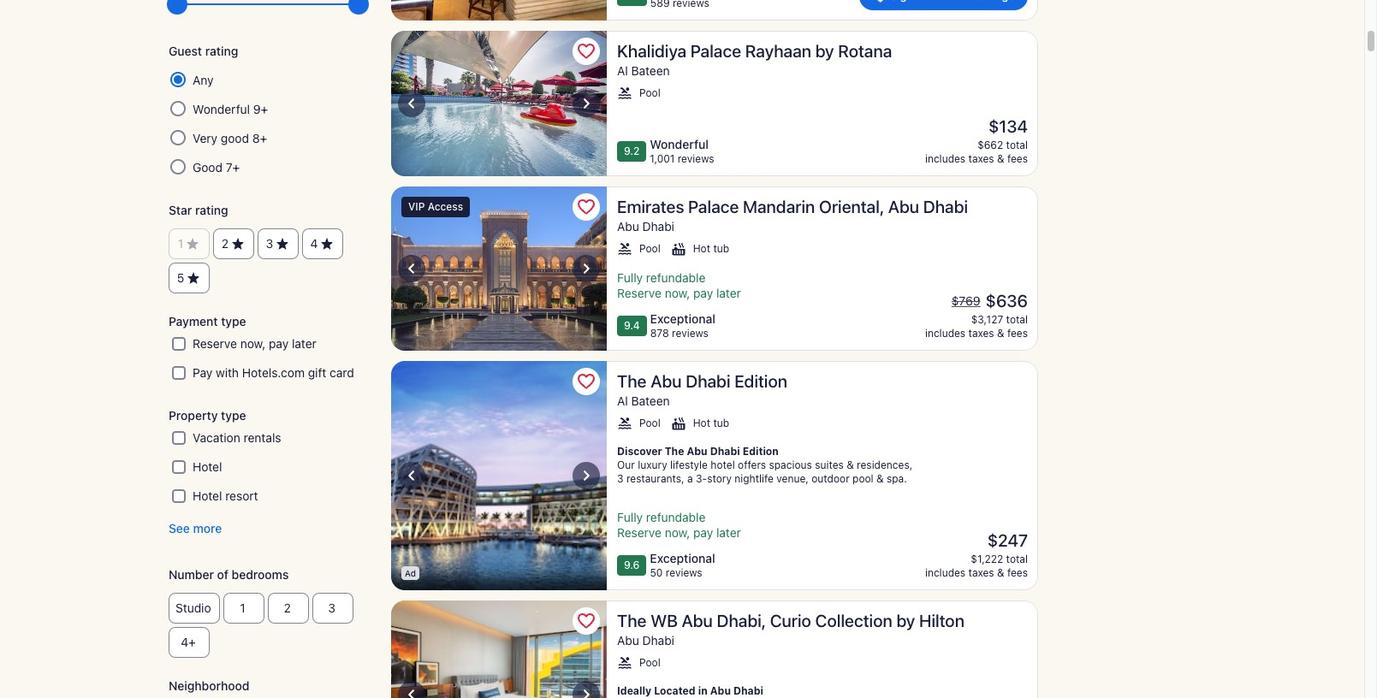 Task type: describe. For each thing, give the bounding box(es) containing it.
card
[[330, 366, 354, 380]]

2 vertical spatial later
[[716, 526, 741, 540]]

any
[[193, 73, 214, 87]]

hotels.com
[[242, 366, 305, 380]]

0 horizontal spatial 3
[[266, 236, 273, 251]]

$636
[[986, 291, 1028, 311]]

star rating
[[169, 203, 228, 218]]

8+
[[252, 131, 267, 146]]

dhabi down $134 $662 total includes taxes & fees
[[923, 197, 968, 217]]

bateen inside the abu dhabi edition al bateen
[[631, 394, 670, 408]]

number
[[169, 568, 214, 582]]

living area image
[[391, 601, 607, 698]]

1 vertical spatial 1
[[240, 601, 245, 616]]

1 vertical spatial reserve
[[193, 337, 237, 351]]

see more button
[[169, 521, 371, 537]]

pay with hotels.com gift card
[[193, 366, 354, 380]]

$247
[[988, 531, 1028, 550]]

curio
[[770, 611, 811, 631]]

abu right the "wb"
[[682, 611, 713, 631]]

resort
[[225, 489, 258, 503]]

taxes for $247
[[969, 567, 994, 580]]

the wb abu dhabi, curio collection by hilton abu dhabi
[[617, 611, 965, 648]]

9+
[[253, 102, 268, 117]]

wb
[[651, 611, 678, 631]]

emirates
[[617, 197, 684, 217]]

wonderful 1,001 reviews
[[650, 137, 714, 165]]

0 horizontal spatial 2
[[222, 236, 229, 251]]

vip
[[408, 200, 425, 213]]

property
[[169, 408, 218, 423]]

show next image for khalidiya palace rayhaan by rotana image
[[576, 93, 597, 114]]

a
[[687, 473, 693, 485]]

1 refundable from the top
[[646, 270, 706, 285]]

restaurants,
[[626, 473, 684, 485]]

dhabi right in
[[734, 685, 763, 698]]

0 vertical spatial now,
[[665, 286, 690, 300]]

outdoor
[[812, 473, 850, 485]]

pool
[[853, 473, 874, 485]]

fees for $247
[[1007, 567, 1028, 580]]

palace for khalidiya
[[691, 41, 741, 61]]

studio
[[175, 601, 211, 616]]

reviews for exceptional 50 reviews
[[666, 567, 702, 580]]

9.2
[[624, 145, 640, 158]]

$769 button
[[950, 294, 982, 309]]

hot tub for mandarin
[[693, 242, 729, 255]]

gift
[[308, 366, 326, 380]]

taxes inside the $769 $636 $3,127 total includes taxes & fees
[[969, 327, 994, 340]]

emirates palace mandarin oriental, abu dhabi abu dhabi
[[617, 197, 968, 234]]

1 pool from the top
[[639, 86, 661, 99]]

includes for the abu dhabi edition
[[925, 567, 966, 580]]

2 fully from the top
[[617, 510, 643, 525]]

our
[[617, 459, 635, 472]]

khalidiya palace rayhaan by rotana al bateen
[[617, 41, 892, 78]]

taxes for $134
[[969, 152, 994, 165]]

3 pool from the top
[[639, 417, 661, 430]]

dhabi inside discover the abu dhabi edition our luxury lifestyle hotel offers spacious suites & residences, 3 restaurants, a 3-story nightlife venue, outdoor pool & spa.
[[710, 445, 740, 458]]

small image up ideally
[[617, 656, 633, 671]]

4
[[310, 236, 318, 251]]

neighborhood
[[169, 679, 249, 693]]

more
[[193, 521, 222, 536]]

star
[[169, 203, 192, 218]]

rayhaan
[[745, 41, 811, 61]]

vacation rentals
[[193, 431, 281, 445]]

& inside the $769 $636 $3,127 total includes taxes & fees
[[997, 327, 1005, 340]]

0 vertical spatial later
[[716, 286, 741, 300]]

$134
[[989, 116, 1028, 136]]

rating for guest rating
[[205, 44, 238, 58]]

guest rating
[[169, 44, 238, 58]]

payment
[[169, 314, 218, 329]]

located
[[654, 685, 696, 698]]

al inside 'khalidiya palace rayhaan by rotana al bateen'
[[617, 63, 628, 78]]

xsmall image for 3
[[275, 236, 290, 252]]

9.6
[[624, 559, 640, 572]]

hotel resort
[[193, 489, 258, 503]]

3-
[[696, 473, 707, 485]]

& inside $247 $1,222 total includes taxes & fees
[[997, 567, 1005, 580]]

4+
[[181, 635, 196, 650]]

1 fully refundable reserve now, pay later from the top
[[617, 270, 741, 300]]

oriental,
[[819, 197, 884, 217]]

show next image for emirates palace mandarin oriental, abu dhabi image
[[576, 259, 597, 279]]

exceptional 878 reviews
[[650, 312, 716, 340]]

dhabi inside the abu dhabi edition al bateen
[[686, 372, 731, 391]]

al inside the abu dhabi edition al bateen
[[617, 394, 628, 408]]

collection
[[815, 611, 893, 631]]

abu up ideally
[[617, 633, 639, 648]]

vacation
[[193, 431, 240, 445]]

leading image
[[873, 0, 887, 3]]

payment type
[[169, 314, 246, 329]]

dhabi down emirates
[[642, 219, 675, 234]]

edition inside the abu dhabi edition al bateen
[[735, 372, 787, 391]]

4 pool from the top
[[639, 657, 661, 669]]

lifestyle
[[670, 459, 708, 472]]

the abu dhabi edition al bateen
[[617, 372, 787, 408]]

the for abu
[[617, 372, 647, 391]]

number of bedrooms
[[169, 568, 289, 582]]

50
[[650, 567, 663, 580]]

ideally located in abu dhabi
[[617, 685, 763, 698]]

good
[[193, 160, 223, 175]]

7+
[[226, 160, 240, 175]]

ad
[[405, 568, 416, 579]]

good 7+
[[193, 160, 240, 175]]

1 vertical spatial pay
[[269, 337, 289, 351]]

small image up discover
[[617, 416, 633, 431]]

2 fully refundable reserve now, pay later from the top
[[617, 510, 741, 540]]

show previous image for khalidiya palace rayhaan by rotana image
[[401, 93, 422, 114]]

the inside discover the abu dhabi edition our luxury lifestyle hotel offers spacious suites & residences, 3 restaurants, a 3-story nightlife venue, outdoor pool & spa.
[[665, 445, 684, 458]]



Task type: vqa. For each thing, say whether or not it's contained in the screenshot.
'favorite'
no



Task type: locate. For each thing, give the bounding box(es) containing it.
wonderful 9+
[[193, 102, 268, 117]]

exceptional for exceptional 878 reviews
[[650, 312, 716, 326]]

the down 9.4 at the left of the page
[[617, 372, 647, 391]]

show next image for the abu dhabi edition image
[[576, 466, 597, 486]]

& inside $134 $662 total includes taxes & fees
[[997, 152, 1005, 165]]

show previous image for emirates palace mandarin oriental, abu dhabi image
[[401, 259, 422, 279]]

0 vertical spatial hot tub
[[693, 242, 729, 255]]

palace inside emirates palace mandarin oriental, abu dhabi abu dhabi
[[688, 197, 739, 217]]

small image down the abu dhabi edition al bateen
[[671, 416, 686, 431]]

refundable up exceptional 878 reviews
[[646, 270, 706, 285]]

1 vertical spatial 2
[[284, 601, 291, 616]]

3
[[266, 236, 273, 251], [617, 473, 624, 485], [328, 601, 335, 616]]

abu up lifestyle
[[687, 445, 708, 458]]

1 vertical spatial hot
[[693, 417, 711, 430]]

pool down emirates
[[639, 242, 661, 255]]

1 vertical spatial bateen
[[631, 394, 670, 408]]

fully refundable reserve now, pay later up the 'exceptional 50 reviews'
[[617, 510, 741, 540]]

1 fully from the top
[[617, 270, 643, 285]]

2 vertical spatial reserve
[[617, 526, 662, 540]]

$662
[[978, 139, 1003, 152]]

abu inside the abu dhabi edition al bateen
[[651, 372, 682, 391]]

taxes down $1,222
[[969, 567, 994, 580]]

0 vertical spatial fully
[[617, 270, 643, 285]]

fully refundable reserve now, pay later up exceptional 878 reviews
[[617, 270, 741, 300]]

reserve now, pay later
[[193, 337, 317, 351]]

wonderful inside wonderful 1,001 reviews
[[650, 137, 709, 152]]

1 includes from the top
[[925, 152, 966, 165]]

with
[[216, 366, 239, 380]]

3 inside discover the abu dhabi edition our luxury lifestyle hotel offers spacious suites & residences, 3 restaurants, a 3-story nightlife venue, outdoor pool & spa.
[[617, 473, 624, 485]]

0 vertical spatial al
[[617, 63, 628, 78]]

0 vertical spatial hotel
[[193, 460, 222, 474]]

0 horizontal spatial xsmall image
[[230, 236, 246, 252]]

includes
[[925, 152, 966, 165], [925, 327, 966, 340], [925, 567, 966, 580]]

1 vertical spatial rating
[[195, 203, 228, 218]]

hotel up "more"
[[193, 489, 222, 503]]

small image
[[617, 86, 633, 101], [617, 241, 633, 257], [671, 241, 686, 257]]

luxury
[[638, 459, 667, 472]]

0 vertical spatial wonderful
[[193, 102, 250, 117]]

reviews for wonderful 1,001 reviews
[[678, 152, 714, 165]]

fees inside $247 $1,222 total includes taxes & fees
[[1007, 567, 1028, 580]]

hot for abu
[[693, 417, 711, 430]]

& down $662
[[997, 152, 1005, 165]]

fully refundable reserve now, pay later
[[617, 270, 741, 300], [617, 510, 741, 540]]

3 fees from the top
[[1007, 567, 1028, 580]]

0 vertical spatial taxes
[[969, 152, 994, 165]]

fees down $636
[[1007, 327, 1028, 340]]

total for $134
[[1006, 139, 1028, 152]]

exceptional
[[650, 312, 716, 326], [650, 551, 715, 566]]

1 vertical spatial reviews
[[672, 327, 709, 340]]

by left hilton
[[897, 611, 915, 631]]

2 vertical spatial pay
[[693, 526, 713, 540]]

the for wb
[[617, 611, 647, 631]]

show previous image for the abu dhabi edition image
[[401, 466, 422, 486]]

reviews
[[678, 152, 714, 165], [672, 327, 709, 340], [666, 567, 702, 580]]

small image
[[617, 416, 633, 431], [671, 416, 686, 431], [617, 656, 633, 671]]

dhabi
[[923, 197, 968, 217], [642, 219, 675, 234], [686, 372, 731, 391], [710, 445, 740, 458], [642, 633, 675, 648], [734, 685, 763, 698]]

suites
[[815, 459, 844, 472]]

$769 $636 $3,127 total includes taxes & fees
[[925, 291, 1028, 340]]

hot tub for dhabi
[[693, 417, 729, 430]]

the up lifestyle
[[665, 445, 684, 458]]

3 total from the top
[[1006, 553, 1028, 566]]

good
[[221, 131, 249, 146]]

0 horizontal spatial wonderful
[[193, 102, 250, 117]]

abu right in
[[710, 685, 731, 698]]

reviews for exceptional 878 reviews
[[672, 327, 709, 340]]

$1,000 and above, Maximum, Price per night range field
[[179, 0, 360, 23]]

by inside the wb abu dhabi, curio collection by hilton abu dhabi
[[897, 611, 915, 631]]

1 bateen from the top
[[631, 63, 670, 78]]

pay up exceptional 878 reviews
[[693, 286, 713, 300]]

total down $247
[[1006, 553, 1028, 566]]

exceptional 50 reviews
[[650, 551, 715, 580]]

0 vertical spatial fully refundable reserve now, pay later
[[617, 270, 741, 300]]

nightlife
[[735, 473, 774, 485]]

0 vertical spatial total
[[1006, 139, 1028, 152]]

fees down $134 on the top
[[1007, 152, 1028, 165]]

hot tub down the abu dhabi edition al bateen
[[693, 417, 729, 430]]

of
[[217, 568, 229, 582]]

1 vertical spatial tub
[[713, 417, 729, 430]]

al
[[617, 63, 628, 78], [617, 394, 628, 408]]

2 vertical spatial reviews
[[666, 567, 702, 580]]

1 hot from the top
[[693, 242, 711, 255]]

1 vertical spatial hot tub
[[693, 417, 729, 430]]

2 bateen from the top
[[631, 394, 670, 408]]

xsmall image left the 4
[[230, 236, 246, 252]]

1 tub from the top
[[713, 242, 729, 255]]

reviews inside the 'exceptional 50 reviews'
[[666, 567, 702, 580]]

total inside the $769 $636 $3,127 total includes taxes & fees
[[1006, 313, 1028, 326]]

0 vertical spatial edition
[[735, 372, 787, 391]]

palace for emirates
[[688, 197, 739, 217]]

0 vertical spatial reserve
[[617, 286, 662, 300]]

$1,222
[[971, 553, 1003, 566]]

reviews inside exceptional 878 reviews
[[672, 327, 709, 340]]

pay up 'hotels.com' at left
[[269, 337, 289, 351]]

rotana
[[838, 41, 892, 61]]

the left the "wb"
[[617, 611, 647, 631]]

pool down khalidiya
[[639, 86, 661, 99]]

exceptional for exceptional 50 reviews
[[650, 551, 715, 566]]

1 al from the top
[[617, 63, 628, 78]]

spacious
[[769, 459, 812, 472]]

reserve down payment type at the left of page
[[193, 337, 237, 351]]

wonderful for 1,001
[[650, 137, 709, 152]]

al down khalidiya
[[617, 63, 628, 78]]

1 vertical spatial total
[[1006, 313, 1028, 326]]

1 horizontal spatial 2
[[284, 601, 291, 616]]

1 vertical spatial fully refundable reserve now, pay later
[[617, 510, 741, 540]]

taxes down $662
[[969, 152, 994, 165]]

xsmall image for 5
[[186, 271, 201, 286]]

2 hot from the top
[[693, 417, 711, 430]]

total inside $247 $1,222 total includes taxes & fees
[[1006, 553, 1028, 566]]

exceptional up 878
[[650, 312, 716, 326]]

reviews right 1,001
[[678, 152, 714, 165]]

$134 $662 total includes taxes & fees
[[925, 116, 1028, 165]]

tub for mandarin
[[713, 242, 729, 255]]

the
[[617, 372, 647, 391], [665, 445, 684, 458], [617, 611, 647, 631]]

reserve up 9.4 at the left of the page
[[617, 286, 662, 300]]

0 vertical spatial rating
[[205, 44, 238, 58]]

2 hot tub from the top
[[693, 417, 729, 430]]

type for property type
[[221, 408, 246, 423]]

2 vertical spatial total
[[1006, 553, 1028, 566]]

see
[[169, 521, 190, 536]]

1 vertical spatial the
[[665, 445, 684, 458]]

2 hotel from the top
[[193, 489, 222, 503]]

edition up discover the abu dhabi edition our luxury lifestyle hotel offers spacious suites & residences, 3 restaurants, a 3-story nightlife venue, outdoor pool & spa.
[[735, 372, 787, 391]]

1 taxes from the top
[[969, 152, 994, 165]]

0 vertical spatial palace
[[691, 41, 741, 61]]

2 refundable from the top
[[646, 510, 706, 525]]

& down $3,127
[[997, 327, 1005, 340]]

ideally
[[617, 685, 652, 698]]

rentals
[[244, 431, 281, 445]]

2 down star rating
[[222, 236, 229, 251]]

total inside $134 $662 total includes taxes & fees
[[1006, 139, 1028, 152]]

2 vertical spatial taxes
[[969, 567, 994, 580]]

1 horizontal spatial wonderful
[[650, 137, 709, 152]]

xsmall image left the 4
[[275, 236, 290, 252]]

0 vertical spatial tub
[[713, 242, 729, 255]]

now, up the 'exceptional 50 reviews'
[[665, 526, 690, 540]]

0 vertical spatial includes
[[925, 152, 966, 165]]

property type
[[169, 408, 246, 423]]

0 vertical spatial 3
[[266, 236, 273, 251]]

edition inside discover the abu dhabi edition our luxury lifestyle hotel offers spacious suites & residences, 3 restaurants, a 3-story nightlife venue, outdoor pool & spa.
[[743, 445, 779, 458]]

very good 8+
[[193, 131, 267, 146]]

palace inside 'khalidiya palace rayhaan by rotana al bateen'
[[691, 41, 741, 61]]

taxes down $3,127
[[969, 327, 994, 340]]

fully
[[617, 270, 643, 285], [617, 510, 643, 525]]

1 vertical spatial palace
[[688, 197, 739, 217]]

1 vertical spatial fully
[[617, 510, 643, 525]]

2 exceptional from the top
[[650, 551, 715, 566]]

wonderful for 9+
[[193, 102, 250, 117]]

fees down $247
[[1007, 567, 1028, 580]]

type for payment type
[[221, 314, 246, 329]]

access
[[428, 200, 463, 213]]

in
[[698, 685, 708, 698]]

0 horizontal spatial 1
[[178, 236, 183, 251]]

0 vertical spatial hot
[[693, 242, 711, 255]]

$769
[[952, 294, 981, 308]]

2 vertical spatial 3
[[328, 601, 335, 616]]

very
[[193, 131, 218, 146]]

2 fees from the top
[[1007, 327, 1028, 340]]

reserve
[[617, 286, 662, 300], [193, 337, 237, 351], [617, 526, 662, 540]]

2 includes from the top
[[925, 327, 966, 340]]

restaurant image
[[391, 0, 607, 21]]

includes inside $134 $662 total includes taxes & fees
[[925, 152, 966, 165]]

1 vertical spatial includes
[[925, 327, 966, 340]]

palace
[[691, 41, 741, 61], [688, 197, 739, 217]]

1,001
[[650, 152, 675, 165]]

bateen up discover
[[631, 394, 670, 408]]

pay up the 'exceptional 50 reviews'
[[693, 526, 713, 540]]

$0, Minimum, Price per night range field
[[179, 0, 360, 23]]

by left rotana at the top of the page
[[815, 41, 834, 61]]

$3,127
[[971, 313, 1003, 326]]

edition up offers
[[743, 445, 779, 458]]

1 down star
[[178, 236, 183, 251]]

1
[[178, 236, 183, 251], [240, 601, 245, 616]]

refundable down a
[[646, 510, 706, 525]]

by inside 'khalidiya palace rayhaan by rotana al bateen'
[[815, 41, 834, 61]]

1 vertical spatial refundable
[[646, 510, 706, 525]]

hot up exceptional 878 reviews
[[693, 242, 711, 255]]

3 taxes from the top
[[969, 567, 994, 580]]

offers
[[738, 459, 766, 472]]

abu down emirates
[[617, 219, 639, 234]]

the inside the abu dhabi edition al bateen
[[617, 372, 647, 391]]

2 al from the top
[[617, 394, 628, 408]]

story
[[707, 473, 732, 485]]

1 xsmall image from the left
[[230, 236, 246, 252]]

xsmall image
[[230, 236, 246, 252], [320, 236, 335, 252]]

rating for star rating
[[195, 203, 228, 218]]

spa.
[[887, 473, 907, 485]]

type up reserve now, pay later
[[221, 314, 246, 329]]

now,
[[665, 286, 690, 300], [240, 337, 266, 351], [665, 526, 690, 540]]

fees inside $134 $662 total includes taxes & fees
[[1007, 152, 1028, 165]]

dhabi up hotel
[[710, 445, 740, 458]]

1 vertical spatial taxes
[[969, 327, 994, 340]]

1 fees from the top
[[1007, 152, 1028, 165]]

reserve up 9.6
[[617, 526, 662, 540]]

includes inside $247 $1,222 total includes taxes & fees
[[925, 567, 966, 580]]

1 total from the top
[[1006, 139, 1028, 152]]

1 vertical spatial fees
[[1007, 327, 1028, 340]]

dhabi down the "wb"
[[642, 633, 675, 648]]

0 vertical spatial fees
[[1007, 152, 1028, 165]]

pay
[[193, 366, 212, 380]]

includes inside the $769 $636 $3,127 total includes taxes & fees
[[925, 327, 966, 340]]

0 horizontal spatial by
[[815, 41, 834, 61]]

hotel down vacation at the left bottom of page
[[193, 460, 222, 474]]

fees for $134
[[1007, 152, 1028, 165]]

hot for palace
[[693, 242, 711, 255]]

residences,
[[857, 459, 913, 472]]

abu inside discover the abu dhabi edition our luxury lifestyle hotel offers spacious suites & residences, 3 restaurants, a 3-story nightlife venue, outdoor pool & spa.
[[687, 445, 708, 458]]

tub down the abu dhabi edition al bateen
[[713, 417, 729, 430]]

2 total from the top
[[1006, 313, 1028, 326]]

bateen inside 'khalidiya palace rayhaan by rotana al bateen'
[[631, 63, 670, 78]]

9.4
[[624, 319, 640, 332]]

dhabi down exceptional 878 reviews
[[686, 372, 731, 391]]

rating
[[205, 44, 238, 58], [195, 203, 228, 218]]

xsmall image right 5
[[186, 271, 201, 286]]

taxes inside $247 $1,222 total includes taxes & fees
[[969, 567, 994, 580]]

1 vertical spatial hotel
[[193, 489, 222, 503]]

2 xsmall image from the left
[[320, 236, 335, 252]]

1 vertical spatial exceptional
[[650, 551, 715, 566]]

hot down the abu dhabi edition al bateen
[[693, 417, 711, 430]]

wonderful up 1,001
[[650, 137, 709, 152]]

1 vertical spatial edition
[[743, 445, 779, 458]]

fees inside the $769 $636 $3,127 total includes taxes & fees
[[1007, 327, 1028, 340]]

pool up discover
[[639, 417, 661, 430]]

1 horizontal spatial by
[[897, 611, 915, 631]]

exterior image
[[391, 361, 607, 591]]

show next image for the wb abu dhabi, curio collection by hilton image
[[576, 685, 597, 698]]

xsmall image for 1
[[185, 236, 200, 252]]

xsmall image right the 4
[[320, 236, 335, 252]]

rating right star
[[195, 203, 228, 218]]

boating image
[[391, 31, 607, 176]]

1 horizontal spatial xsmall image
[[320, 236, 335, 252]]

vip access
[[408, 200, 463, 213]]

2 taxes from the top
[[969, 327, 994, 340]]

1 vertical spatial 3
[[617, 473, 624, 485]]

hotel for hotel resort
[[193, 489, 222, 503]]

2 type from the top
[[221, 408, 246, 423]]

taxes
[[969, 152, 994, 165], [969, 327, 994, 340], [969, 567, 994, 580]]

guest
[[169, 44, 202, 58]]

xsmall image down star rating
[[185, 236, 200, 252]]

1 vertical spatial wonderful
[[650, 137, 709, 152]]

2 down bedrooms
[[284, 601, 291, 616]]

pool up ideally
[[639, 657, 661, 669]]

venue,
[[777, 473, 809, 485]]

0 vertical spatial exceptional
[[650, 312, 716, 326]]

878
[[650, 327, 669, 340]]

1 horizontal spatial 3
[[328, 601, 335, 616]]

0 vertical spatial 2
[[222, 236, 229, 251]]

discover the abu dhabi edition our luxury lifestyle hotel offers spacious suites & residences, 3 restaurants, a 3-story nightlife venue, outdoor pool & spa.
[[617, 445, 913, 485]]

1 vertical spatial now,
[[240, 337, 266, 351]]

abu down 878
[[651, 372, 682, 391]]

3 includes from the top
[[925, 567, 966, 580]]

hotel
[[193, 460, 222, 474], [193, 489, 222, 503]]

reviews right 878
[[672, 327, 709, 340]]

dhabi,
[[717, 611, 766, 631]]

the inside the wb abu dhabi, curio collection by hilton abu dhabi
[[617, 611, 647, 631]]

total down $134 on the top
[[1006, 139, 1028, 152]]

5
[[177, 271, 184, 285]]

0 vertical spatial the
[[617, 372, 647, 391]]

1 type from the top
[[221, 314, 246, 329]]

abu right oriental,
[[888, 197, 919, 217]]

1 vertical spatial later
[[292, 337, 317, 351]]

tub
[[713, 242, 729, 255], [713, 417, 729, 430]]

hilton
[[919, 611, 965, 631]]

1 horizontal spatial 1
[[240, 601, 245, 616]]

later
[[716, 286, 741, 300], [292, 337, 317, 351], [716, 526, 741, 540]]

type up vacation rentals in the bottom of the page
[[221, 408, 246, 423]]

tub down emirates palace mandarin oriental, abu dhabi abu dhabi
[[713, 242, 729, 255]]

& down $1,222
[[997, 567, 1005, 580]]

palace left 'rayhaan'
[[691, 41, 741, 61]]

2 horizontal spatial 3
[[617, 473, 624, 485]]

show previous image for the wb abu dhabi, curio collection by hilton image
[[401, 685, 422, 698]]

2 tub from the top
[[713, 417, 729, 430]]

exceptional up 50
[[650, 551, 715, 566]]

0 vertical spatial by
[[815, 41, 834, 61]]

rating up any in the top left of the page
[[205, 44, 238, 58]]

$247 $1,222 total includes taxes & fees
[[925, 531, 1028, 580]]

2 vertical spatial now,
[[665, 526, 690, 540]]

& down residences,
[[877, 473, 884, 485]]

1 down number of bedrooms
[[240, 601, 245, 616]]

see more
[[169, 521, 222, 536]]

1 vertical spatial type
[[221, 408, 246, 423]]

bedrooms
[[232, 568, 289, 582]]

discover
[[617, 445, 662, 458]]

reviews right 50
[[666, 567, 702, 580]]

xsmall image
[[185, 236, 200, 252], [275, 236, 290, 252], [186, 271, 201, 286]]

fully right show next image for emirates palace mandarin oriental, abu dhabi
[[617, 270, 643, 285]]

0 vertical spatial refundable
[[646, 270, 706, 285]]

hot
[[693, 242, 711, 255], [693, 417, 711, 430]]

dhabi inside the wb abu dhabi, curio collection by hilton abu dhabi
[[642, 633, 675, 648]]

al up discover
[[617, 394, 628, 408]]

2 vertical spatial the
[[617, 611, 647, 631]]

2 vertical spatial fees
[[1007, 567, 1028, 580]]

hot tub up exceptional 878 reviews
[[693, 242, 729, 255]]

hotel
[[711, 459, 735, 472]]

now, up pay with hotels.com gift card
[[240, 337, 266, 351]]

1 hot tub from the top
[[693, 242, 729, 255]]

wonderful up the very good 8+
[[193, 102, 250, 117]]

hotel for hotel
[[193, 460, 222, 474]]

now, up exceptional 878 reviews
[[665, 286, 690, 300]]

0 vertical spatial 1
[[178, 236, 183, 251]]

includes for khalidiya palace rayhaan by rotana
[[925, 152, 966, 165]]

0 vertical spatial type
[[221, 314, 246, 329]]

total for $247
[[1006, 553, 1028, 566]]

palace right emirates
[[688, 197, 739, 217]]

1 hotel from the top
[[193, 460, 222, 474]]

1 vertical spatial by
[[897, 611, 915, 631]]

2 vertical spatial includes
[[925, 567, 966, 580]]

reviews inside wonderful 1,001 reviews
[[678, 152, 714, 165]]

xsmall image for 4
[[320, 236, 335, 252]]

pool
[[639, 86, 661, 99], [639, 242, 661, 255], [639, 417, 661, 430], [639, 657, 661, 669]]

taxes inside $134 $662 total includes taxes & fees
[[969, 152, 994, 165]]

bateen
[[631, 63, 670, 78], [631, 394, 670, 408]]

mandarin
[[743, 197, 815, 217]]

1 vertical spatial al
[[617, 394, 628, 408]]

tub for dhabi
[[713, 417, 729, 430]]

total down $636
[[1006, 313, 1028, 326]]

0 vertical spatial bateen
[[631, 63, 670, 78]]

bateen down khalidiya
[[631, 63, 670, 78]]

type
[[221, 314, 246, 329], [221, 408, 246, 423]]

fully down restaurants,
[[617, 510, 643, 525]]

room image
[[391, 187, 607, 351]]

xsmall image for 2
[[230, 236, 246, 252]]

0 vertical spatial pay
[[693, 286, 713, 300]]

0 vertical spatial reviews
[[678, 152, 714, 165]]

2 pool from the top
[[639, 242, 661, 255]]

1 exceptional from the top
[[650, 312, 716, 326]]

khalidiya
[[617, 41, 687, 61]]

& up pool
[[847, 459, 854, 472]]

hot tub
[[693, 242, 729, 255], [693, 417, 729, 430]]



